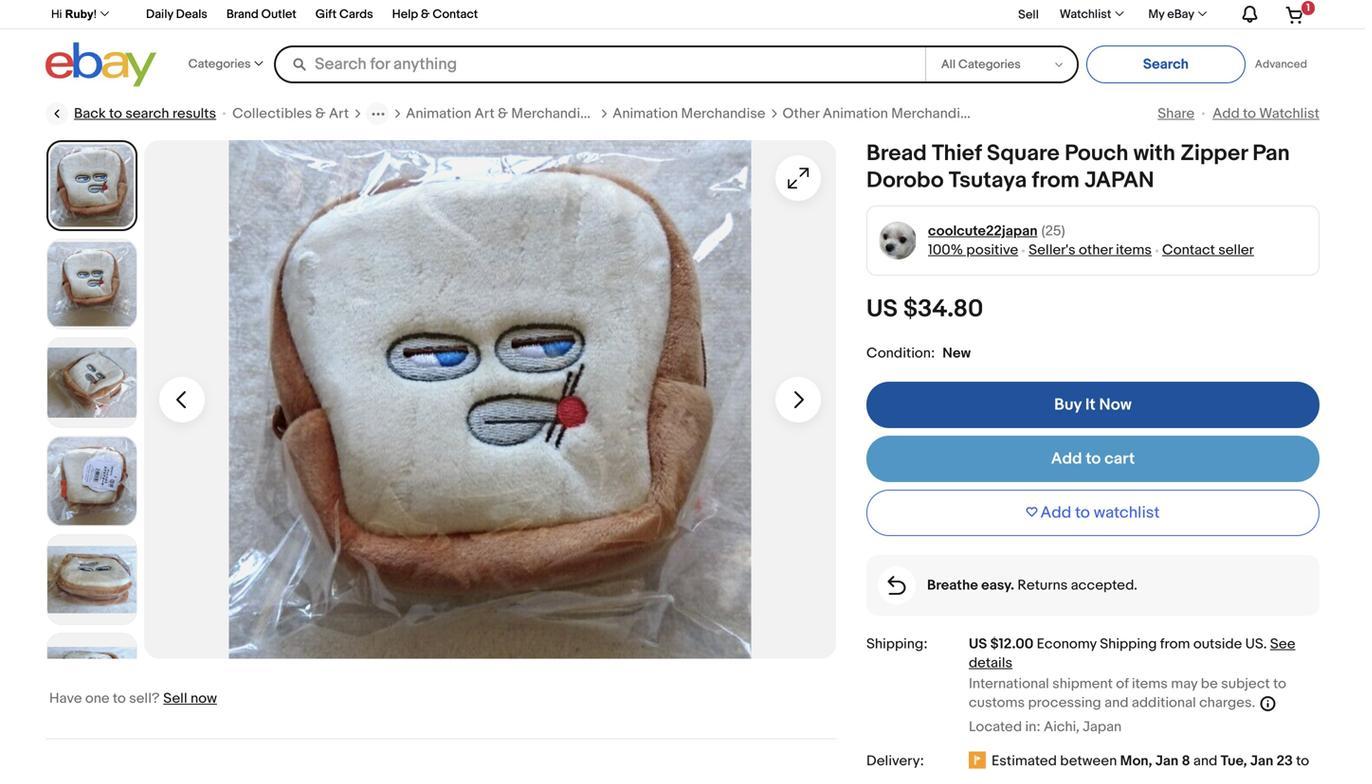 Task type: locate. For each thing, give the bounding box(es) containing it.
with details__icon image
[[888, 577, 906, 595]]

!
[[94, 8, 97, 20]]

1 horizontal spatial art
[[475, 105, 495, 122]]

1 horizontal spatial sell
[[1018, 7, 1039, 22]]

&
[[421, 7, 430, 22], [315, 105, 326, 122], [498, 105, 508, 122]]

0 horizontal spatial animation
[[406, 105, 471, 122]]

us up condition:
[[867, 295, 898, 324]]

100%
[[928, 242, 963, 259]]

8
[[1182, 753, 1190, 770]]

0 horizontal spatial contact
[[433, 7, 478, 22]]

processing
[[1028, 695, 1102, 712]]

0 horizontal spatial from
[[1032, 167, 1080, 194]]

economy
[[1037, 636, 1097, 653]]

condition:
[[867, 345, 935, 362]]

results
[[172, 105, 216, 122]]

outlet
[[261, 7, 297, 22]]

merchandise left other
[[681, 105, 766, 122]]

delivery alert flag image
[[969, 752, 992, 771]]

to right subject
[[1274, 676, 1287, 693]]

$34.80
[[903, 295, 984, 324]]

0 horizontal spatial &
[[315, 105, 326, 122]]

estimated
[[992, 753, 1057, 770]]

0 horizontal spatial sell
[[163, 691, 187, 708]]

animation merchandise link
[[613, 104, 766, 123]]

0 horizontal spatial merchandise
[[511, 105, 596, 122]]

contact
[[433, 7, 478, 22], [1162, 242, 1215, 259]]

merchandise up thief
[[892, 105, 976, 122]]

0 vertical spatial and
[[1105, 695, 1129, 712]]

seller's other items
[[1029, 242, 1152, 259]]

to up the pan
[[1243, 105, 1256, 122]]

cards
[[339, 7, 373, 22]]

now
[[191, 691, 217, 708]]

to inside international shipment of items may be subject to customs processing and additional charges.
[[1274, 676, 1287, 693]]

it
[[1086, 395, 1096, 415]]

may
[[1171, 676, 1198, 693]]

merchandise inside "link"
[[892, 105, 976, 122]]

from up may
[[1160, 636, 1190, 653]]

2 art from the left
[[475, 105, 495, 122]]

jan
[[1156, 753, 1179, 770], [1251, 753, 1274, 770]]

animation
[[406, 105, 471, 122], [613, 105, 678, 122], [823, 105, 888, 122]]

1 horizontal spatial us
[[969, 636, 987, 653]]

0 horizontal spatial us
[[867, 295, 898, 324]]

1 horizontal spatial watchlist
[[1260, 105, 1320, 122]]

contact left seller
[[1162, 242, 1215, 259]]

0 horizontal spatial art
[[329, 105, 349, 122]]

sell
[[1018, 7, 1039, 22], [163, 691, 187, 708]]

1 vertical spatial from
[[1160, 636, 1190, 653]]

add inside button
[[1041, 504, 1072, 523]]

help
[[392, 7, 418, 22]]

condition: new
[[867, 345, 971, 362]]

None submit
[[1087, 46, 1246, 83]]

and right 8 at the bottom
[[1194, 753, 1218, 770]]

animation merchandise
[[613, 105, 766, 122]]

pan
[[1253, 140, 1290, 167]]

to left watchlist
[[1075, 504, 1090, 523]]

daily deals
[[146, 7, 207, 22]]

collectibles & art link
[[232, 104, 349, 123]]

dorobo
[[867, 167, 944, 194]]

now
[[1099, 395, 1132, 415]]

& inside account navigation
[[421, 7, 430, 22]]

sell left the watchlist link
[[1018, 7, 1039, 22]]

jan left 23
[[1251, 753, 1274, 770]]

new
[[943, 345, 971, 362]]

help & contact link
[[392, 4, 478, 27]]

us up details
[[969, 636, 987, 653]]

coolcute22japan link
[[928, 222, 1038, 241]]

ebay home image
[[46, 42, 156, 87]]

account navigation
[[41, 0, 1320, 29]]

add down add to cart
[[1041, 504, 1072, 523]]

watchlist right the sell link
[[1060, 7, 1112, 22]]

add up zipper
[[1213, 105, 1240, 122]]

square
[[987, 140, 1060, 167]]

0 horizontal spatial and
[[1105, 695, 1129, 712]]

items up additional
[[1132, 676, 1168, 693]]

100% positive
[[928, 242, 1018, 259]]

(25)
[[1042, 223, 1065, 240]]

daily
[[146, 7, 173, 22]]

contact right help
[[433, 7, 478, 22]]

1 horizontal spatial animation
[[613, 105, 678, 122]]

see details
[[969, 636, 1296, 672]]

0 vertical spatial watchlist
[[1060, 7, 1112, 22]]

my ebay
[[1149, 7, 1195, 22]]

3 merchandise from the left
[[892, 105, 976, 122]]

sell left now
[[163, 691, 187, 708]]

1 art from the left
[[329, 105, 349, 122]]

0 vertical spatial add
[[1213, 105, 1240, 122]]

items right other
[[1116, 242, 1152, 259]]

animation for animation merchandise
[[613, 105, 678, 122]]

1 horizontal spatial merchandise
[[681, 105, 766, 122]]

1 merchandise from the left
[[511, 105, 596, 122]]

animation inside "link"
[[823, 105, 888, 122]]

add for add to cart
[[1051, 449, 1082, 469]]

outside
[[1194, 636, 1242, 653]]

us for us $34.80
[[867, 295, 898, 324]]

add
[[1213, 105, 1240, 122], [1051, 449, 1082, 469], [1041, 504, 1072, 523]]

banner
[[41, 0, 1320, 92]]

1 horizontal spatial &
[[421, 7, 430, 22]]

add for add to watchlist
[[1041, 504, 1072, 523]]

merchandise
[[511, 105, 596, 122], [681, 105, 766, 122], [892, 105, 976, 122]]

see details link
[[969, 636, 1296, 672]]

hi ruby !
[[51, 8, 97, 20]]

to right back
[[109, 105, 122, 122]]

art
[[329, 105, 349, 122], [475, 105, 495, 122]]

us left see
[[1246, 636, 1264, 653]]

2 vertical spatial add
[[1041, 504, 1072, 523]]

to right one
[[113, 691, 126, 708]]

1 link
[[1274, 0, 1317, 28]]

share button
[[1158, 105, 1195, 122]]

1 vertical spatial add
[[1051, 449, 1082, 469]]

coolcute22japan (25)
[[928, 223, 1065, 240]]

and down of
[[1105, 695, 1129, 712]]

none submit inside banner
[[1087, 46, 1246, 83]]

gift cards link
[[316, 4, 373, 27]]

international shipment of items may be subject to customs processing and additional charges.
[[969, 676, 1287, 712]]

1 horizontal spatial from
[[1160, 636, 1190, 653]]

3 animation from the left
[[823, 105, 888, 122]]

have
[[49, 691, 82, 708]]

and
[[1105, 695, 1129, 712], [1194, 753, 1218, 770]]

0 horizontal spatial watchlist
[[1060, 7, 1112, 22]]

details
[[969, 655, 1013, 672]]

1 animation from the left
[[406, 105, 471, 122]]

other animation merchandise link
[[783, 104, 976, 123]]

1 vertical spatial contact
[[1162, 242, 1215, 259]]

from
[[1032, 167, 1080, 194], [1160, 636, 1190, 653]]

to right 23
[[1296, 753, 1310, 770]]

subject
[[1221, 676, 1270, 693]]

23
[[1277, 753, 1293, 770]]

add left cart
[[1051, 449, 1082, 469]]

0 vertical spatial sell
[[1018, 7, 1039, 22]]

2 horizontal spatial animation
[[823, 105, 888, 122]]

us $34.80
[[867, 295, 984, 324]]

watchlist link
[[1049, 3, 1133, 26]]

jan left 8 at the bottom
[[1156, 753, 1179, 770]]

brand outlet link
[[226, 4, 297, 27]]

to inside button
[[1075, 504, 1090, 523]]

sell link
[[1010, 7, 1048, 22]]

from up (25)
[[1032, 167, 1080, 194]]

2 jan from the left
[[1251, 753, 1274, 770]]

2 animation from the left
[[613, 105, 678, 122]]

1 vertical spatial items
[[1132, 676, 1168, 693]]

0 horizontal spatial jan
[[1156, 753, 1179, 770]]

contact inside account navigation
[[433, 7, 478, 22]]

pouch
[[1065, 140, 1129, 167]]

merchandise down search for anything text box
[[511, 105, 596, 122]]

1 horizontal spatial jan
[[1251, 753, 1274, 770]]

& for help
[[421, 7, 430, 22]]

bread thief square pouch with zipper pan dorobo tsutaya from japan - picture 1 of 9 image
[[144, 140, 836, 659]]

mon,
[[1120, 753, 1153, 770]]

advanced
[[1255, 58, 1308, 71]]

2 horizontal spatial merchandise
[[892, 105, 976, 122]]

1 horizontal spatial and
[[1194, 753, 1218, 770]]

contact seller link
[[1162, 242, 1254, 259]]

shipping
[[1100, 636, 1157, 653]]

0 vertical spatial contact
[[433, 7, 478, 22]]

watchlist inside account navigation
[[1060, 7, 1112, 22]]

aichi,
[[1044, 719, 1080, 736]]

add to cart
[[1051, 449, 1135, 469]]

watchlist up the pan
[[1260, 105, 1320, 122]]

0 vertical spatial from
[[1032, 167, 1080, 194]]

banner containing daily deals
[[41, 0, 1320, 92]]

seller
[[1219, 242, 1254, 259]]

ruby
[[65, 8, 94, 20]]



Task type: vqa. For each thing, say whether or not it's contained in the screenshot.
off inside the Shop all 215 Save on trusted eBay Refurbished tech, up to 60% off with warranty
no



Task type: describe. For each thing, give the bounding box(es) containing it.
add to watchlist button
[[867, 490, 1320, 537]]

returns
[[1018, 577, 1068, 595]]

animation art & merchandise link
[[406, 104, 596, 123]]

brand
[[226, 7, 259, 22]]

contact seller
[[1162, 242, 1254, 259]]

add to watchlist
[[1041, 504, 1160, 523]]

notifications image
[[1238, 5, 1260, 24]]

hi
[[51, 8, 62, 20]]

have one to sell? sell now
[[49, 691, 217, 708]]

back to search results
[[74, 105, 216, 122]]

buy it now
[[1055, 395, 1132, 415]]

additional
[[1132, 695, 1196, 712]]

sell inside account navigation
[[1018, 7, 1039, 22]]

add to watchlist
[[1213, 105, 1320, 122]]

and inside international shipment of items may be subject to customs processing and additional charges.
[[1105, 695, 1129, 712]]

thief
[[932, 140, 982, 167]]

daily deals link
[[146, 4, 207, 27]]

in:
[[1025, 719, 1041, 736]]

1 vertical spatial watchlist
[[1260, 105, 1320, 122]]

seller's other items link
[[1029, 242, 1152, 259]]

of
[[1116, 676, 1129, 693]]

my ebay link
[[1138, 3, 1216, 26]]

bread thief square pouch with zipper pan dorobo tsutaya from japan
[[867, 140, 1290, 194]]

other
[[1079, 242, 1113, 259]]

picture 4 of 9 image
[[47, 437, 137, 526]]

0 vertical spatial items
[[1116, 242, 1152, 259]]

sell?
[[129, 691, 160, 708]]

tue,
[[1221, 753, 1247, 770]]

2 horizontal spatial us
[[1246, 636, 1264, 653]]

picture 3 of 9 image
[[47, 339, 137, 428]]

add to watchlist link
[[1213, 105, 1320, 122]]

buy it now link
[[867, 382, 1320, 429]]

breathe
[[927, 577, 978, 595]]

brand outlet
[[226, 7, 297, 22]]

to left cart
[[1086, 449, 1101, 469]]

gift
[[316, 7, 337, 22]]

customs
[[969, 695, 1025, 712]]

delivery:
[[867, 753, 924, 770]]

picture 2 of 9 image
[[47, 240, 137, 329]]

items inside international shipment of items may be subject to customs processing and additional charges.
[[1132, 676, 1168, 693]]

.
[[1264, 636, 1267, 653]]

sell now link
[[163, 691, 217, 708]]

bread
[[867, 140, 927, 167]]

see
[[1270, 636, 1296, 653]]

back to search results link
[[46, 102, 216, 125]]

deals
[[176, 7, 207, 22]]

1 vertical spatial and
[[1194, 753, 1218, 770]]

tsutaya
[[949, 167, 1027, 194]]

categories
[[188, 57, 251, 72]]

search
[[125, 105, 169, 122]]

collectibles & art
[[232, 105, 349, 122]]

international
[[969, 676, 1049, 693]]

located in:  aichi, japan
[[969, 719, 1122, 736]]

categories button
[[188, 44, 263, 85]]

positive
[[967, 242, 1018, 259]]

estimated between mon, jan 8 and tue, jan 23 to
[[992, 753, 1310, 770]]

us for us $12.00 economy shipping from outside us .
[[969, 636, 987, 653]]

seller's
[[1029, 242, 1076, 259]]

100% positive link
[[928, 242, 1018, 259]]

be
[[1201, 676, 1218, 693]]

ebay
[[1168, 7, 1195, 22]]

& for collectibles
[[315, 105, 326, 122]]

buy
[[1055, 395, 1082, 415]]

back
[[74, 105, 106, 122]]

animation for animation art & merchandise
[[406, 105, 471, 122]]

coolcute22japan image
[[879, 221, 917, 260]]

1 horizontal spatial contact
[[1162, 242, 1215, 259]]

help & contact
[[392, 7, 478, 22]]

watchlist
[[1094, 504, 1160, 523]]

collectibles
[[232, 105, 312, 122]]

breathe easy. returns accepted.
[[927, 577, 1138, 595]]

one
[[85, 691, 110, 708]]

add for add to watchlist
[[1213, 105, 1240, 122]]

other
[[783, 105, 820, 122]]

located
[[969, 719, 1022, 736]]

us $12.00 economy shipping from outside us .
[[969, 636, 1270, 653]]

with
[[1134, 140, 1176, 167]]

zipper
[[1181, 140, 1248, 167]]

accepted.
[[1071, 577, 1138, 595]]

1 jan from the left
[[1156, 753, 1179, 770]]

other animation merchandise
[[783, 105, 976, 122]]

from inside bread thief square pouch with zipper pan dorobo tsutaya from japan
[[1032, 167, 1080, 194]]

Search for anything text field
[[277, 47, 922, 82]]

1 vertical spatial sell
[[163, 691, 187, 708]]

cart
[[1105, 449, 1135, 469]]

2 merchandise from the left
[[681, 105, 766, 122]]

picture 5 of 9 image
[[47, 536, 137, 625]]

picture 1 of 9 image
[[48, 142, 136, 229]]

1
[[1307, 2, 1310, 14]]

2 horizontal spatial &
[[498, 105, 508, 122]]

advanced link
[[1246, 46, 1317, 83]]



